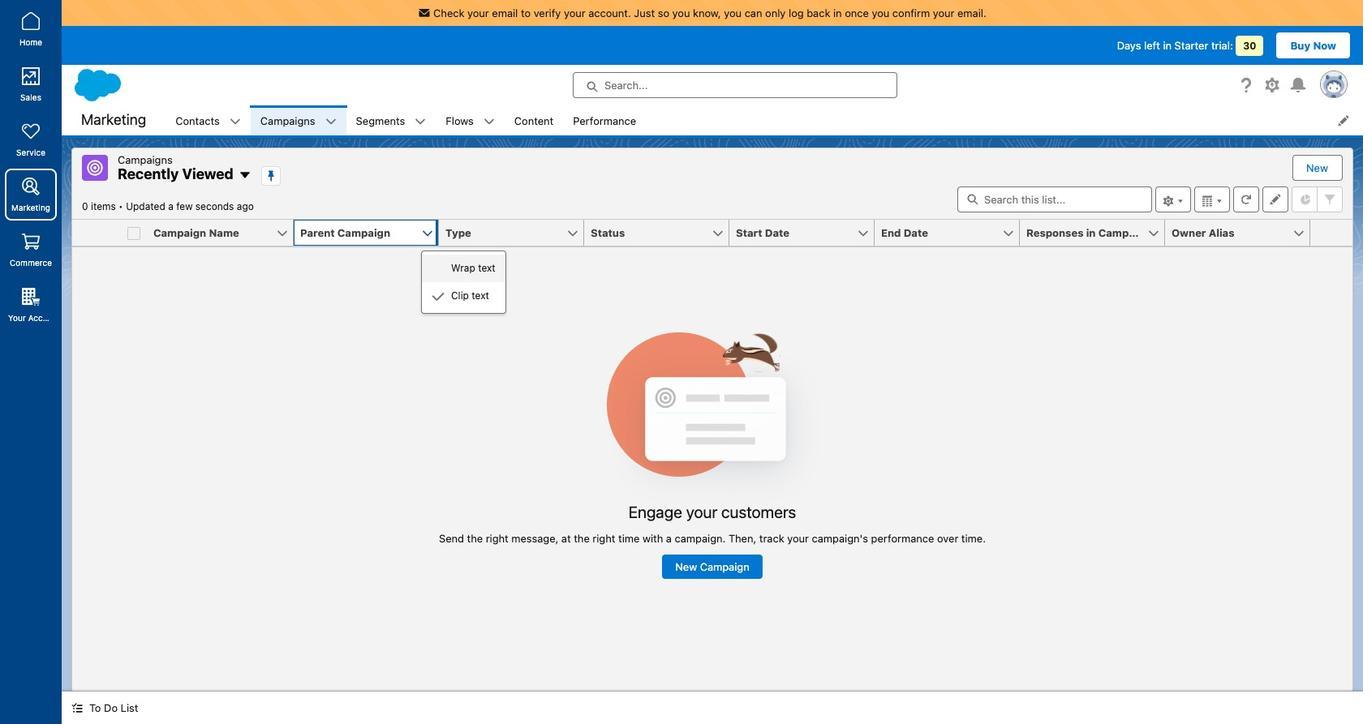 Task type: describe. For each thing, give the bounding box(es) containing it.
days
[[1117, 39, 1141, 52]]

message,
[[512, 532, 559, 545]]

0
[[82, 200, 88, 213]]

campaign name
[[153, 226, 239, 239]]

campaigns link
[[251, 105, 325, 136]]

1 you from the left
[[672, 6, 690, 19]]

at
[[561, 532, 571, 545]]

campaign's
[[812, 532, 868, 545]]

status button
[[584, 220, 712, 246]]

wrap text link
[[422, 255, 505, 282]]

confirm
[[893, 6, 930, 19]]

email
[[492, 6, 518, 19]]

text default image inside clip text link
[[432, 290, 445, 303]]

check
[[433, 6, 465, 19]]

campaign inside parent campaign "button"
[[337, 226, 390, 239]]

with
[[643, 532, 663, 545]]

campaign name element
[[147, 220, 303, 247]]

wrap
[[451, 262, 475, 274]]

track
[[759, 532, 784, 545]]

•
[[119, 200, 123, 213]]

items
[[91, 200, 116, 213]]

buy now
[[1291, 39, 1337, 52]]

segments list item
[[346, 105, 436, 136]]

so
[[658, 6, 670, 19]]

engage
[[629, 503, 682, 521]]

owner alias
[[1172, 226, 1235, 239]]

can
[[745, 6, 762, 19]]

over
[[937, 532, 959, 545]]

search... button
[[573, 72, 898, 98]]

2 the from the left
[[574, 532, 590, 545]]

a inside status
[[666, 532, 672, 545]]

days left in starter trial: 30
[[1117, 39, 1257, 52]]

time.
[[962, 532, 986, 545]]

start date
[[736, 226, 790, 239]]

0 horizontal spatial in
[[833, 6, 842, 19]]

1 the from the left
[[467, 532, 483, 545]]

email.
[[958, 6, 987, 19]]

end date element
[[875, 220, 1030, 247]]

contacts link
[[166, 105, 230, 136]]

recently viewed|campaigns|list view element
[[71, 148, 1354, 692]]

start
[[736, 226, 762, 239]]

responses in campaign button
[[1020, 220, 1151, 246]]

customers
[[721, 503, 796, 521]]

account.
[[589, 6, 631, 19]]

list containing contacts
[[166, 105, 1363, 136]]

contacts list item
[[166, 105, 251, 136]]

text default image for segments
[[415, 116, 426, 127]]

marketing inside marketing link
[[11, 203, 50, 213]]

just
[[634, 6, 655, 19]]

wrap text
[[451, 262, 496, 274]]

clip text
[[451, 290, 489, 302]]

campaigns list item
[[251, 105, 346, 136]]

owner alias button
[[1165, 220, 1293, 246]]

segments
[[356, 114, 405, 127]]

send the right message, at the right time with a campaign. then, track your campaign's performance over time.
[[439, 532, 986, 545]]

home link
[[5, 3, 57, 55]]

segments link
[[346, 105, 415, 136]]

ago
[[237, 200, 254, 213]]

date for start date
[[765, 226, 790, 239]]

action image
[[1311, 220, 1353, 246]]

send
[[439, 532, 464, 545]]

left
[[1144, 39, 1160, 52]]

owner
[[1172, 226, 1206, 239]]

end date button
[[875, 220, 1002, 246]]

viewed
[[182, 166, 234, 183]]

30
[[1243, 40, 1257, 52]]

commerce
[[10, 258, 52, 268]]

engage your customers
[[629, 503, 796, 521]]

campaign inside responses in campaign button
[[1099, 226, 1151, 239]]

alias
[[1209, 226, 1235, 239]]

service link
[[5, 114, 57, 166]]

time
[[618, 532, 640, 545]]

engage your customers status
[[439, 332, 986, 579]]

commerce link
[[5, 224, 57, 276]]

to
[[89, 702, 101, 715]]

know,
[[693, 6, 721, 19]]

then,
[[729, 532, 757, 545]]

only
[[765, 6, 786, 19]]

text default image inside to do list button
[[71, 703, 83, 714]]



Task type: locate. For each thing, give the bounding box(es) containing it.
now
[[1313, 39, 1337, 52]]

0 horizontal spatial a
[[168, 200, 174, 213]]

0 vertical spatial new
[[1307, 161, 1328, 174]]

2 vertical spatial in
[[1086, 226, 1096, 239]]

in right responses
[[1086, 226, 1096, 239]]

1 vertical spatial campaigns
[[118, 153, 173, 166]]

item number image
[[72, 220, 121, 246]]

date for end date
[[904, 226, 928, 239]]

1 horizontal spatial a
[[666, 532, 672, 545]]

campaign left the owner
[[1099, 226, 1151, 239]]

a right with
[[666, 532, 672, 545]]

item number element
[[72, 220, 121, 247]]

text right wrap
[[478, 262, 496, 274]]

parent campaign
[[300, 226, 390, 239]]

your account link
[[5, 279, 60, 331]]

2 horizontal spatial in
[[1163, 39, 1172, 52]]

buy
[[1291, 39, 1311, 52]]

campaign name button
[[147, 220, 276, 246]]

clip
[[451, 290, 469, 302]]

do
[[104, 702, 118, 715]]

the right at on the bottom left
[[574, 532, 590, 545]]

to
[[521, 6, 531, 19]]

text default image inside the contacts list item
[[230, 116, 241, 127]]

responses
[[1027, 226, 1084, 239]]

text right clip
[[472, 290, 489, 302]]

buy now button
[[1277, 32, 1350, 58]]

performance
[[871, 532, 934, 545]]

text for wrap text
[[478, 262, 496, 274]]

1 horizontal spatial marketing
[[81, 111, 146, 128]]

text default image for contacts
[[230, 116, 241, 127]]

service
[[16, 148, 45, 157]]

recently viewed status
[[82, 200, 126, 213]]

your right track
[[787, 532, 809, 545]]

new for new
[[1307, 161, 1328, 174]]

new inside engage your customers status
[[675, 560, 697, 573]]

in right back
[[833, 6, 842, 19]]

text default image
[[230, 116, 241, 127], [415, 116, 426, 127], [484, 116, 495, 127], [238, 169, 251, 182]]

1 horizontal spatial you
[[724, 6, 742, 19]]

parent
[[300, 226, 335, 239]]

updated
[[126, 200, 165, 213]]

1 horizontal spatial right
[[593, 532, 615, 545]]

contacts
[[175, 114, 220, 127]]

end
[[881, 226, 901, 239]]

3 you from the left
[[872, 6, 890, 19]]

campaign down few
[[153, 226, 206, 239]]

1 horizontal spatial text default image
[[325, 116, 336, 127]]

date right start
[[765, 226, 790, 239]]

text default image for flows
[[484, 116, 495, 127]]

text default image right contacts
[[230, 116, 241, 127]]

content link
[[505, 105, 563, 136]]

1 right from the left
[[486, 532, 509, 545]]

1 horizontal spatial campaigns
[[260, 114, 315, 127]]

1 vertical spatial text
[[472, 290, 489, 302]]

0 horizontal spatial the
[[467, 532, 483, 545]]

you right once
[[872, 6, 890, 19]]

to do list button
[[62, 692, 148, 725]]

1 vertical spatial new
[[675, 560, 697, 573]]

a left few
[[168, 200, 174, 213]]

campaign.
[[675, 532, 726, 545]]

content
[[514, 114, 554, 127]]

log
[[789, 6, 804, 19]]

0 items • updated a few seconds ago
[[82, 200, 254, 213]]

name
[[209, 226, 239, 239]]

0 horizontal spatial you
[[672, 6, 690, 19]]

responses in campaign element
[[1020, 220, 1175, 247]]

text default image inside campaigns list item
[[325, 116, 336, 127]]

date inside the start date button
[[765, 226, 790, 239]]

your
[[467, 6, 489, 19], [564, 6, 586, 19], [933, 6, 955, 19], [686, 503, 718, 521], [787, 532, 809, 545]]

your left email.
[[933, 6, 955, 19]]

parent campaign element
[[294, 220, 506, 314]]

once
[[845, 6, 869, 19]]

date right the end
[[904, 226, 928, 239]]

0 horizontal spatial campaigns
[[118, 153, 173, 166]]

performance link
[[563, 105, 646, 136]]

home
[[19, 37, 42, 47]]

text for clip text
[[472, 290, 489, 302]]

text default image left segments
[[325, 116, 336, 127]]

responses in campaign
[[1027, 226, 1151, 239]]

1 horizontal spatial new
[[1307, 161, 1328, 174]]

verify
[[534, 6, 561, 19]]

text default image right flows
[[484, 116, 495, 127]]

to do list
[[89, 702, 138, 715]]

in right left
[[1163, 39, 1172, 52]]

0 vertical spatial marketing
[[81, 111, 146, 128]]

status element
[[584, 220, 739, 247]]

search...
[[605, 79, 648, 92]]

text
[[478, 262, 496, 274], [472, 290, 489, 302]]

0 horizontal spatial date
[[765, 226, 790, 239]]

1 vertical spatial marketing
[[11, 203, 50, 213]]

starter
[[1175, 39, 1209, 52]]

0 vertical spatial campaigns
[[260, 114, 315, 127]]

trial:
[[1212, 39, 1233, 52]]

0 horizontal spatial text default image
[[71, 703, 83, 714]]

campaigns up updated
[[118, 153, 173, 166]]

campaigns image
[[82, 155, 108, 181]]

marketing up campaigns image on the top
[[81, 111, 146, 128]]

start date button
[[730, 220, 857, 246]]

check your email to verify your account. just so you know, you can only log back in once you confirm your email.
[[433, 6, 987, 19]]

right left 'message,'
[[486, 532, 509, 545]]

0 vertical spatial a
[[168, 200, 174, 213]]

text default image inside flows list item
[[484, 116, 495, 127]]

cell
[[121, 220, 147, 247]]

menu containing wrap text
[[422, 255, 505, 310]]

new campaign button
[[662, 555, 763, 579]]

campaign down send the right message, at the right time with a campaign. then, track your campaign's performance over time.
[[700, 560, 750, 573]]

0 horizontal spatial marketing
[[11, 203, 50, 213]]

marketing link
[[5, 169, 57, 221]]

your account
[[8, 313, 60, 323]]

1 vertical spatial text default image
[[432, 290, 445, 303]]

0 horizontal spatial new
[[675, 560, 697, 573]]

owner alias element
[[1165, 220, 1320, 247]]

1 vertical spatial a
[[666, 532, 672, 545]]

type element
[[439, 220, 594, 247]]

flows link
[[436, 105, 484, 136]]

back
[[807, 6, 830, 19]]

new down 'campaign.'
[[675, 560, 697, 573]]

text default image left clip
[[432, 290, 445, 303]]

sales link
[[5, 58, 57, 110]]

2 you from the left
[[724, 6, 742, 19]]

parent campaign button
[[294, 220, 421, 246]]

new
[[1307, 161, 1328, 174], [675, 560, 697, 573]]

new up action 'image'
[[1307, 161, 1328, 174]]

text default image inside segments list item
[[415, 116, 426, 127]]

the right send
[[467, 532, 483, 545]]

1 horizontal spatial the
[[574, 532, 590, 545]]

list
[[166, 105, 1363, 136]]

status
[[591, 226, 625, 239]]

new for new campaign
[[675, 560, 697, 573]]

0 vertical spatial text
[[478, 262, 496, 274]]

text default image inside "recently viewed|campaigns|list view" element
[[238, 169, 251, 182]]

campaigns inside list item
[[260, 114, 315, 127]]

1 horizontal spatial in
[[1086, 226, 1096, 239]]

new campaign
[[675, 560, 750, 573]]

your
[[8, 313, 26, 323]]

date inside end date button
[[904, 226, 928, 239]]

2 horizontal spatial text default image
[[432, 290, 445, 303]]

1 vertical spatial in
[[1163, 39, 1172, 52]]

your right verify
[[564, 6, 586, 19]]

recently
[[118, 166, 179, 183]]

campaign
[[153, 226, 206, 239], [337, 226, 390, 239], [1099, 226, 1151, 239], [700, 560, 750, 573]]

your left email
[[467, 6, 489, 19]]

you right so
[[672, 6, 690, 19]]

2 right from the left
[[593, 532, 615, 545]]

text default image
[[325, 116, 336, 127], [432, 290, 445, 303], [71, 703, 83, 714]]

text default image left flows link
[[415, 116, 426, 127]]

flows list item
[[436, 105, 505, 136]]

menu inside 'parent campaign' element
[[422, 255, 505, 310]]

marketing up the commerce link
[[11, 203, 50, 213]]

list
[[121, 702, 138, 715]]

in inside button
[[1086, 226, 1096, 239]]

2 vertical spatial text default image
[[71, 703, 83, 714]]

cell inside "recently viewed|campaigns|list view" element
[[121, 220, 147, 247]]

the
[[467, 532, 483, 545], [574, 532, 590, 545]]

new button
[[1294, 156, 1341, 180]]

campaign inside new campaign button
[[700, 560, 750, 573]]

start date element
[[730, 220, 885, 247]]

account
[[28, 313, 60, 323]]

0 vertical spatial text default image
[[325, 116, 336, 127]]

seconds
[[195, 200, 234, 213]]

in
[[833, 6, 842, 19], [1163, 39, 1172, 52], [1086, 226, 1096, 239]]

2 horizontal spatial you
[[872, 6, 890, 19]]

campaigns right the contacts list item
[[260, 114, 315, 127]]

performance
[[573, 114, 636, 127]]

your up 'campaign.'
[[686, 503, 718, 521]]

text default image left to
[[71, 703, 83, 714]]

Search Recently Viewed list view. search field
[[958, 187, 1152, 213]]

1 horizontal spatial date
[[904, 226, 928, 239]]

1 date from the left
[[765, 226, 790, 239]]

you left can
[[724, 6, 742, 19]]

2 date from the left
[[904, 226, 928, 239]]

flows
[[446, 114, 474, 127]]

0 vertical spatial in
[[833, 6, 842, 19]]

recently viewed
[[118, 166, 234, 183]]

clip text link
[[422, 282, 505, 310]]

menu
[[422, 255, 505, 310]]

sales
[[20, 93, 41, 102]]

campaign inside campaign name button
[[153, 226, 206, 239]]

right
[[486, 532, 509, 545], [593, 532, 615, 545]]

campaign right the parent
[[337, 226, 390, 239]]

action element
[[1311, 220, 1353, 247]]

text default image up ago
[[238, 169, 251, 182]]

0 horizontal spatial right
[[486, 532, 509, 545]]

right left time
[[593, 532, 615, 545]]



Task type: vqa. For each thing, say whether or not it's contained in the screenshot.
Name button
no



